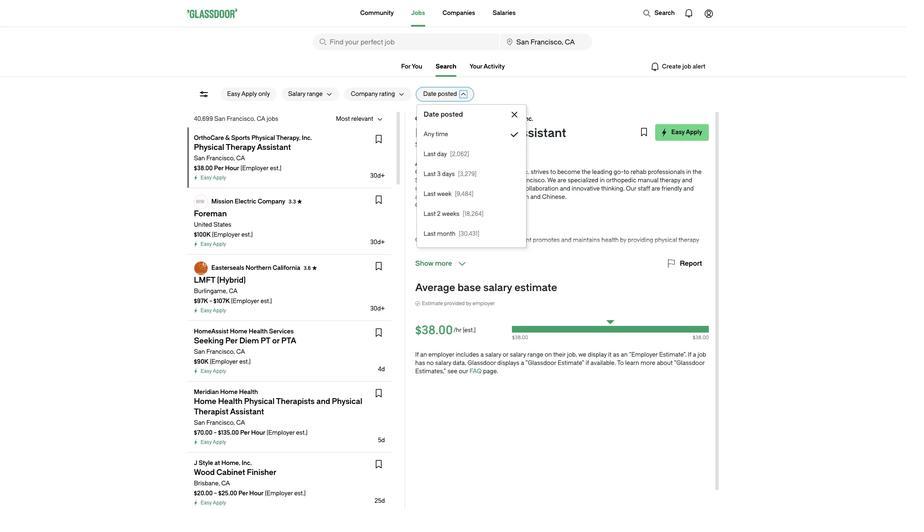 Task type: describe. For each thing, give the bounding box(es) containing it.
workforce
[[468, 215, 496, 222]]

a up the glassdoor
[[481, 351, 484, 359]]

san inside san francisco, ca $90k (employer est.)
[[194, 349, 205, 356]]

to
[[617, 360, 624, 367]]

easy for united states $100k (employer est.)
[[201, 241, 212, 247]]

employer inside if an employer includes a salary or salary range on their job, we display it as an "employer estimate".  if a job has no salary data, glassdoor displays a "glassdoor estimate" if available.  to learn more about "glassdoor estimates," see our
[[429, 351, 455, 359]]

jobs
[[411, 10, 425, 17]]

range inside if an employer includes a salary or salary range on their job, we display it as an "employer estimate".  if a job has no salary data, glassdoor displays a "glassdoor estimate" if available.  to learn more about "glassdoor estimates," see our
[[528, 351, 543, 359]]

a down promote
[[428, 287, 432, 294]]

administers
[[563, 245, 596, 252]]

in right the professionals
[[687, 169, 692, 176]]

san inside san francisco, ca $70.00 - $135.00 per hour (employer est.)
[[194, 420, 205, 427]]

inc. inside about us orthocare & sports physical therapy inc. strives to become the leading go-to rehab professionals in the sunset and richmond district in san francisco. we are specialized in orthopedic manual therapy and sports physical therapy. we encourage collaboration and innovative thinking. our staff are friendly and approachable, and are bilingual in english and chinese. our work environment includes:
[[520, 169, 530, 176]]

0 horizontal spatial an
[[420, 351, 427, 359]]

easy inside easy apply only button
[[227, 91, 240, 98]]

date inside dropdown button
[[423, 91, 437, 98]]

range inside popup button
[[307, 91, 323, 98]]

in down encourage at top right
[[502, 194, 507, 201]]

burlingame,
[[194, 288, 228, 295]]

environment
[[442, 202, 477, 209]]

meridian home health
[[194, 389, 258, 396]]

francisco, for meridian home health
[[206, 420, 235, 427]]

services
[[269, 328, 294, 335]]

francisco, inside orthocare & sports physical therapy, inc. physical therapy assistant san francisco, ca
[[430, 141, 462, 149]]

0 vertical spatial we
[[548, 177, 556, 184]]

1 horizontal spatial patients,
[[663, 245, 687, 252]]

3.6
[[304, 265, 311, 271]]

atmosphere
[[456, 223, 489, 231]]

manual inside about us orthocare & sports physical therapy inc. strives to become the leading go-to rehab professionals in the sunset and richmond district in san francisco. we are specialized in orthopedic manual therapy and sports physical therapy. we encourage collaboration and innovative thinking. our staff are friendly and approachable, and are bilingual in english and chinese. our work environment includes:
[[638, 177, 659, 184]]

to down therapeutic
[[585, 287, 591, 294]]

$97k
[[194, 298, 208, 305]]

0 vertical spatial health
[[602, 237, 619, 244]]

about
[[657, 360, 673, 367]]

salary
[[288, 91, 306, 98]]

leading
[[592, 169, 612, 176]]

jobs list element
[[187, 128, 397, 509]]

chinese
[[549, 270, 572, 277]]

assistant inside orthocare & sports physical therapy, inc. physical therapy assistant san francisco, ca
[[513, 126, 566, 140]]

Search keyword field
[[313, 34, 499, 50]]

and up week
[[436, 177, 447, 184]]

$38.00 up job
[[693, 335, 709, 341]]

none field search keyword
[[313, 34, 499, 50]]

work inside our company's physical therapy assistant promotes and maintains health by providing physical therapy services under the supervision of a physical therapist, administers treatment programs for patients, assesses patient health by interviewing patients, performing physical examinations, and obtaining updating, and studying therapy histories. the ideal candidate should be able to work independently with excellent customer service mentality. fluency in chinese would be an advantage but not necessary. we promote evidence-based medicine in manual therapy and therapeutic exercise procedures. new graduate with a keen interest in orthopedic manual therapy is welcome to apply.
[[631, 262, 644, 269]]

1 horizontal spatial with
[[686, 262, 698, 269]]

not
[[648, 270, 657, 277]]

san inside san francisco, ca $38.00 per hour (employer est.)
[[194, 155, 205, 162]]

a left job
[[693, 351, 696, 359]]

on
[[545, 351, 552, 359]]

updating,
[[415, 262, 441, 269]]

last 2 weeks [18,264]
[[424, 211, 484, 218]]

salary right or
[[510, 351, 526, 359]]

become
[[558, 169, 581, 176]]

2 horizontal spatial an
[[621, 351, 628, 359]]

easy apply for san francisco, ca $38.00 per hour (employer est.)
[[201, 175, 226, 181]]

our inside our company's physical therapy assistant promotes and maintains health by providing physical therapy services under the supervision of a physical therapist, administers treatment programs for patients, assesses patient health by interviewing patients, performing physical examinations, and obtaining updating, and studying therapy histories. the ideal candidate should be able to work independently with excellent customer service mentality. fluency in chinese would be an advantage but not necessary. we promote evidence-based medicine in manual therapy and therapeutic exercise procedures. new graduate with a keen interest in orthopedic manual therapy is welcome to apply.
[[415, 237, 426, 244]]

- for brisbane,
[[214, 490, 217, 497]]

easy apply only
[[227, 91, 270, 98]]

states
[[214, 221, 231, 228]]

job,
[[567, 351, 577, 359]]

and up environment
[[456, 194, 466, 201]]

orthocare inside about us orthocare & sports physical therapy inc. strives to become the leading go-to rehab professionals in the sunset and richmond district in san francisco. we are specialized in orthopedic manual therapy and sports physical therapy. we encourage collaboration and innovative thinking. our staff are friendly and approachable, and are bilingual in english and chinese. our work environment includes:
[[415, 169, 445, 176]]

home for meridian
[[220, 389, 238, 396]]

3
[[437, 171, 441, 178]]

mission electric company logo image
[[194, 195, 208, 209]]

(employer inside san francisco, ca $38.00 per hour (employer est.)
[[241, 165, 269, 172]]

0 horizontal spatial by
[[466, 301, 472, 307]]

1 vertical spatial date posted
[[424, 111, 463, 118]]

their
[[554, 351, 566, 359]]

physical up for
[[655, 237, 677, 244]]

2 if from the left
[[688, 351, 692, 359]]

show more
[[415, 260, 452, 268]]

easy for brisbane, ca $20.00 - $25.00 per hour (employer est.)
[[201, 500, 212, 506]]

hour inside brisbane, ca $20.00 - $25.00 per hour (employer est.)
[[249, 490, 264, 497]]

sports for orthocare & sports physical therapy, inc. physical therapy assistant san francisco, ca
[[453, 115, 472, 123]]

more inside show more popup button
[[435, 260, 452, 268]]

easy inside easy apply button
[[672, 129, 685, 136]]

english
[[509, 194, 529, 201]]

san right "40,699"
[[214, 115, 225, 123]]

friendly
[[662, 185, 682, 192]]

most relevant
[[336, 115, 373, 123]]

and down for
[[645, 253, 655, 260]]

excellent
[[415, 270, 440, 277]]

a right 'displays' on the right bottom
[[521, 360, 524, 367]]

est.) inside burlingame, ca $97k - $107k (employer est.)
[[261, 298, 272, 305]]

salaries link
[[493, 0, 516, 27]]

& inside about us orthocare & sports physical therapy inc. strives to become the leading go-to rehab professionals in the sunset and richmond district in san francisco. we are specialized in orthopedic manual therapy and sports physical therapy. we encourage collaboration and innovative thinking. our staff are friendly and approachable, and are bilingual in english and chinese. our work environment includes:
[[446, 169, 451, 176]]

performing
[[549, 253, 580, 260]]

about
[[415, 160, 433, 167]]

mission
[[211, 198, 233, 205]]

salary range button
[[282, 88, 323, 101]]

estimate".
[[659, 351, 687, 359]]

available.
[[591, 360, 616, 367]]

apply inside button
[[241, 91, 257, 98]]

2 "glassdoor from the left
[[674, 360, 705, 367]]

$38.00 inside san francisco, ca $38.00 per hour (employer est.)
[[194, 165, 213, 172]]

to down examinations,
[[624, 262, 630, 269]]

medicine
[[487, 278, 512, 285]]

$107k
[[214, 298, 230, 305]]

report
[[680, 260, 702, 268]]

40,699 san francisco, ca jobs
[[194, 115, 278, 123]]

0 horizontal spatial we
[[481, 185, 490, 192]]

specialized
[[568, 177, 599, 184]]

maintains
[[573, 237, 600, 244]]

apply for san francisco, ca $70.00 - $135.00 per hour (employer est.)
[[213, 440, 226, 445]]

none field the search location
[[500, 34, 592, 50]]

thinking.
[[601, 185, 625, 192]]

and up administers
[[561, 237, 572, 244]]

company's
[[427, 237, 457, 244]]

0 horizontal spatial are
[[468, 194, 477, 201]]

service
[[470, 270, 490, 277]]

0 horizontal spatial with
[[415, 287, 427, 294]]

and up welcome
[[564, 278, 575, 285]]

per inside san francisco, ca $70.00 - $135.00 per hour (employer est.)
[[240, 430, 250, 437]]

estimate
[[422, 301, 443, 307]]

any time button
[[417, 125, 526, 145]]

encourage
[[491, 185, 521, 192]]

see
[[448, 368, 458, 375]]

per inside san francisco, ca $38.00 per hour (employer est.)
[[214, 165, 224, 172]]

page.
[[483, 368, 499, 375]]

& for orthocare & sports physical therapy, inc. physical therapy assistant san francisco, ca
[[447, 115, 451, 123]]

1 30d+ from the top
[[370, 172, 385, 179]]

easy apply button
[[655, 124, 709, 141]]

therapy, for orthocare & sports physical therapy, inc. physical therapy assistant san francisco, ca
[[498, 115, 522, 123]]

in down based
[[470, 287, 475, 294]]

examinations,
[[605, 253, 644, 260]]

necessary.
[[659, 270, 688, 277]]

treatment
[[597, 245, 624, 252]]

salary left or
[[485, 351, 501, 359]]

day
[[437, 151, 447, 158]]

1 vertical spatial our
[[415, 202, 426, 209]]

estimate
[[515, 282, 557, 294]]

francisco, for homeassist home health services
[[206, 349, 235, 356]]

innovative
[[572, 185, 600, 192]]

last for last day [2,062]
[[424, 151, 436, 158]]

days
[[442, 171, 455, 178]]

therapy left is at bottom right
[[530, 287, 551, 294]]

therapy inside orthocare & sports physical therapy, inc. physical therapy assistant san francisco, ca
[[465, 126, 511, 140]]

displays
[[498, 360, 520, 367]]

and right "friendly" at the top of the page
[[684, 185, 694, 192]]

advantage
[[608, 270, 636, 277]]

(est.)
[[463, 327, 476, 334]]

customer
[[442, 270, 468, 277]]

month
[[437, 231, 456, 238]]

2 horizontal spatial the
[[693, 169, 702, 176]]

1 horizontal spatial the
[[582, 169, 591, 176]]

activity
[[484, 63, 505, 70]]

physical up day
[[415, 126, 463, 140]]

california
[[273, 265, 300, 272]]

learn
[[626, 360, 639, 367]]

in up encourage at top right
[[499, 177, 504, 184]]

1 vertical spatial search
[[436, 63, 457, 70]]

salary down mentality.
[[483, 282, 512, 294]]

staff
[[638, 185, 650, 192]]

3.3
[[289, 199, 296, 205]]

[30,431]
[[459, 231, 480, 238]]

posted inside dropdown button
[[438, 91, 457, 98]]

san francisco, ca $38.00 per hour (employer est.)
[[194, 155, 282, 172]]

electric
[[235, 198, 257, 205]]

(employer inside san francisco, ca $70.00 - $135.00 per hour (employer est.)
[[267, 430, 295, 437]]

physical inside about us orthocare & sports physical therapy inc. strives to become the leading go-to rehab professionals in the sunset and richmond district in san francisco. we are specialized in orthopedic manual therapy and sports physical therapy. we encourage collaboration and innovative thinking. our staff are friendly and approachable, and are bilingual in english and chinese. our work environment includes:
[[472, 169, 495, 176]]

$38.00 up 'displays' on the right bottom
[[512, 335, 528, 341]]

provided
[[444, 301, 465, 307]]

in down mentality.
[[514, 278, 519, 285]]

easy for burlingame, ca $97k - $107k (employer est.)
[[201, 308, 212, 314]]

patient
[[442, 253, 461, 260]]

$135.00
[[218, 430, 239, 437]]

only
[[258, 91, 270, 98]]

search button
[[639, 5, 679, 22]]

more inside if an employer includes a salary or salary range on their job, we display it as an "employer estimate".  if a job has no salary data, glassdoor displays a "glassdoor estimate" if available.  to learn more about "glassdoor estimates," see our
[[641, 360, 656, 367]]

and up chinese.
[[560, 185, 570, 192]]

company inside 'dropdown button'
[[351, 91, 378, 98]]

therapy, for orthocare & sports physical therapy, inc.
[[276, 135, 301, 142]]

we inside our company's physical therapy assistant promotes and maintains health by providing physical therapy services under the supervision of a physical therapist, administers treatment programs for patients, assesses patient health by interviewing patients, performing physical examinations, and obtaining updating, and studying therapy histories. the ideal candidate should be able to work independently with excellent customer service mentality. fluency in chinese would be an advantage but not necessary. we promote evidence-based medicine in manual therapy and therapeutic exercise procedures. new graduate with a keen interest in orthopedic manual therapy is welcome to apply.
[[689, 270, 698, 277]]

of
[[501, 245, 506, 252]]

last for last 3 days [3,279]
[[424, 171, 436, 178]]

therapy up service
[[479, 262, 500, 269]]

date posted button
[[417, 88, 457, 101]]

"employer
[[629, 351, 658, 359]]

ca inside burlingame, ca $97k - $107k (employer est.)
[[229, 288, 238, 295]]

richmond
[[448, 177, 477, 184]]

1 horizontal spatial be
[[603, 262, 610, 269]]

$38.00 left /hr
[[415, 324, 453, 337]]

an inside our company's physical therapy assistant promotes and maintains health by providing physical therapy services under the supervision of a physical therapist, administers treatment programs for patients, assesses patient health by interviewing patients, performing physical examinations, and obtaining updating, and studying therapy histories. the ideal candidate should be able to work independently with excellent customer service mentality. fluency in chinese would be an advantage but not necessary. we promote evidence-based medicine in manual therapy and therapeutic exercise procedures. new graduate with a keen interest in orthopedic manual therapy is welcome to apply.
[[599, 270, 606, 277]]

apply inside button
[[686, 129, 702, 136]]

easy apply for burlingame, ca $97k - $107k (employer est.)
[[201, 308, 226, 314]]

easy for san francisco, ca $90k (employer est.)
[[201, 368, 212, 374]]

easy for san francisco, ca $70.00 - $135.00 per hour (employer est.)
[[201, 440, 212, 445]]

in down leading
[[600, 177, 605, 184]]

date posted list box
[[417, 125, 526, 244]]

(employer inside burlingame, ca $97k - $107k (employer est.)
[[231, 298, 259, 305]]

histories.
[[501, 262, 526, 269]]

hour inside san francisco, ca $70.00 - $135.00 per hour (employer est.)
[[251, 430, 265, 437]]

sports inside about us orthocare & sports physical therapy inc. strives to become the leading go-to rehab professionals in the sunset and richmond district in san francisco. we are specialized in orthopedic manual therapy and sports physical therapy. we encourage collaboration and innovative thinking. our staff are friendly and approachable, and are bilingual in english and chinese. our work environment includes:
[[452, 169, 471, 176]]

open filter menu image
[[199, 89, 209, 99]]

2
[[437, 211, 441, 218]]

approachable,
[[415, 194, 455, 201]]

but
[[638, 270, 647, 277]]



Task type: locate. For each thing, give the bounding box(es) containing it.
Search location field
[[500, 34, 592, 50]]

easterseals northern california 3.6 ★
[[211, 265, 317, 272]]

be down should
[[591, 270, 598, 277]]

therapy inside about us orthocare & sports physical therapy inc. strives to become the leading go-to rehab professionals in the sunset and richmond district in san francisco. we are specialized in orthopedic manual therapy and sports physical therapy. we encourage collaboration and innovative thinking. our staff are friendly and approachable, and are bilingual in english and chinese. our work environment includes:
[[496, 169, 518, 176]]

orthocare up any
[[415, 115, 445, 123]]

1 vertical spatial more
[[641, 360, 656, 367]]

and down "patient"
[[442, 262, 453, 269]]

★ for mission electric company
[[297, 199, 302, 205]]

$90k
[[194, 359, 209, 366]]

1 vertical spatial we
[[481, 185, 490, 192]]

company rating
[[351, 91, 395, 98]]

2 vertical spatial we
[[689, 270, 698, 277]]

therapy, up any time button
[[498, 115, 522, 123]]

meridian
[[194, 389, 219, 396]]

1 horizontal spatial company
[[351, 91, 378, 98]]

★ for easterseals northern california
[[312, 265, 317, 271]]

therapy up is at bottom right
[[542, 278, 563, 285]]

0 horizontal spatial ★
[[297, 199, 302, 205]]

(employer inside san francisco, ca $90k (employer est.)
[[210, 359, 238, 366]]

0 vertical spatial therapy
[[465, 126, 511, 140]]

est.) inside san francisco, ca $38.00 per hour (employer est.)
[[270, 165, 282, 172]]

- right '$97k'
[[209, 298, 212, 305]]

work inside about us orthocare & sports physical therapy inc. strives to become the leading go-to rehab professionals in the sunset and richmond district in san francisco. we are specialized in orthopedic manual therapy and sports physical therapy. we encourage collaboration and innovative thinking. our staff are friendly and approachable, and are bilingual in english and chinese. our work environment includes:
[[427, 202, 441, 209]]

★ inside easterseals northern california 3.6 ★
[[312, 265, 317, 271]]

ca left 'jobs'
[[257, 115, 265, 123]]

$100k
[[194, 231, 211, 238]]

sports inside jobs list element
[[231, 135, 250, 142]]

average
[[415, 282, 455, 294]]

san francisco, ca $90k (employer est.)
[[194, 349, 251, 366]]

orthopedic inside our company's physical therapy assistant promotes and maintains health by providing physical therapy services under the supervision of a physical therapist, administers treatment programs for patients, assesses patient health by interviewing patients, performing physical examinations, and obtaining updating, and studying therapy histories. the ideal candidate should be able to work independently with excellent customer service mentality. fluency in chinese would be an advantage but not necessary. we promote evidence-based medicine in manual therapy and therapeutic exercise procedures. new graduate with a keen interest in orthopedic manual therapy is welcome to apply.
[[476, 287, 507, 294]]

san up the $90k
[[194, 349, 205, 356]]

therapy, down 'jobs'
[[276, 135, 301, 142]]

0 vertical spatial work
[[427, 202, 441, 209]]

1 vertical spatial patients,
[[524, 253, 547, 260]]

physical down atmosphere
[[459, 237, 481, 244]]

and down collaboration
[[531, 194, 541, 201]]

1 "glassdoor from the left
[[526, 360, 556, 367]]

0 horizontal spatial be
[[591, 270, 598, 277]]

last up services
[[424, 231, 436, 238]]

1 vertical spatial are
[[652, 185, 661, 192]]

0 vertical spatial with
[[686, 262, 698, 269]]

est.) inside san francisco, ca $70.00 - $135.00 per hour (employer est.)
[[296, 430, 308, 437]]

search inside button
[[655, 10, 675, 17]]

last for last month [30,431]
[[424, 231, 436, 238]]

orthocare
[[415, 115, 445, 123], [194, 135, 224, 142], [415, 169, 445, 176]]

are right staff
[[652, 185, 661, 192]]

report button
[[667, 259, 702, 269]]

date posted inside dropdown button
[[423, 91, 457, 98]]

homeassist home health services
[[194, 328, 294, 335]]

rating
[[379, 91, 395, 98]]

date posted down search link
[[423, 91, 457, 98]]

your activity
[[470, 63, 505, 70]]

2 vertical spatial our
[[415, 237, 426, 244]]

therapy up report
[[679, 237, 699, 244]]

has
[[415, 360, 425, 367]]

more down "employer
[[641, 360, 656, 367]]

is
[[552, 287, 557, 294]]

physical inside jobs list element
[[252, 135, 275, 142]]

work
[[427, 202, 441, 209], [631, 262, 644, 269]]

0 vertical spatial therapy,
[[498, 115, 522, 123]]

1 vertical spatial therapy
[[496, 169, 518, 176]]

orthocare inside jobs list element
[[194, 135, 224, 142]]

northern
[[246, 265, 271, 272]]

1 vertical spatial ★
[[312, 265, 317, 271]]

last left 2
[[424, 211, 436, 218]]

san inside orthocare & sports physical therapy, inc. physical therapy assistant san francisco, ca
[[415, 141, 428, 149]]

if left job
[[688, 351, 692, 359]]

3 30d+ from the top
[[370, 305, 385, 312]]

1 horizontal spatial search
[[655, 10, 675, 17]]

1 vertical spatial manual
[[520, 278, 541, 285]]

francisco, up the $90k
[[206, 349, 235, 356]]

"glassdoor down job
[[674, 360, 705, 367]]

salary range
[[288, 91, 323, 98]]

- right $70.00
[[214, 430, 217, 437]]

0 vertical spatial patients,
[[663, 245, 687, 252]]

★ inside mission electric company 3.3 ★
[[297, 199, 302, 205]]

- inside burlingame, ca $97k - $107k (employer est.)
[[209, 298, 212, 305]]

physical inside about us orthocare & sports physical therapy inc. strives to become the leading go-to rehab professionals in the sunset and richmond district in san francisco. we are specialized in orthopedic manual therapy and sports physical therapy. we encourage collaboration and innovative thinking. our staff are friendly and approachable, and are bilingual in english and chinese. our work environment includes:
[[434, 185, 457, 192]]

1 horizontal spatial if
[[688, 351, 692, 359]]

burlingame, ca $97k - $107k (employer est.)
[[194, 288, 272, 305]]

be left able
[[603, 262, 610, 269]]

30d+
[[370, 172, 385, 179], [370, 239, 385, 246], [370, 305, 385, 312]]

mentality.
[[491, 270, 518, 277]]

are down therapy.
[[468, 194, 477, 201]]

est.) inside san francisco, ca $90k (employer est.)
[[239, 359, 251, 366]]

under
[[440, 245, 456, 252]]

est.) inside united states $100k (employer est.)
[[241, 231, 253, 238]]

- inside brisbane, ca $20.00 - $25.00 per hour (employer est.)
[[214, 490, 217, 497]]

interest
[[448, 287, 469, 294]]

orthocare up sunset
[[415, 169, 445, 176]]

40,699
[[194, 115, 213, 123]]

0 vertical spatial home
[[230, 328, 247, 335]]

and up "friendly" at the top of the page
[[682, 177, 693, 184]]

company rating button
[[344, 88, 395, 101]]

ca inside san francisco, ca $38.00 per hour (employer est.)
[[236, 155, 245, 162]]

1 horizontal spatial health
[[602, 237, 619, 244]]

3 last from the top
[[424, 191, 436, 198]]

1 vertical spatial date
[[424, 111, 439, 118]]

0 horizontal spatial therapy,
[[276, 135, 301, 142]]

0 horizontal spatial none field
[[313, 34, 499, 50]]

glassdoor
[[468, 360, 496, 367]]

patients, up the the
[[524, 253, 547, 260]]

if up the "has"
[[415, 351, 419, 359]]

francisco, up the orthocare & sports physical therapy, inc.
[[227, 115, 255, 123]]

(employer inside brisbane, ca $20.00 - $25.00 per hour (employer est.)
[[265, 490, 293, 497]]

orthocare for orthocare & sports physical therapy, inc.
[[194, 135, 224, 142]]

easy apply for san francisco, ca $70.00 - $135.00 per hour (employer est.)
[[201, 440, 226, 445]]

the inside our company's physical therapy assistant promotes and maintains health by providing physical therapy services under the supervision of a physical therapist, administers treatment programs for patients, assesses patient health by interviewing patients, performing physical examinations, and obtaining updating, and studying therapy histories. the ideal candidate should be able to work independently with excellent customer service mentality. fluency in chinese would be an advantage but not necessary. we promote evidence-based medicine in manual therapy and therapeutic exercise procedures. new graduate with a keen interest in orthopedic manual therapy is welcome to apply.
[[457, 245, 466, 252]]

0 horizontal spatial employer
[[429, 351, 455, 359]]

ideal
[[539, 262, 552, 269]]

& inside orthocare & sports physical therapy, inc. physical therapy assistant san francisco, ca
[[447, 115, 451, 123]]

new
[[668, 278, 680, 285]]

2 vertical spatial orthocare
[[415, 169, 445, 176]]

apply.
[[592, 287, 608, 294]]

0 horizontal spatial if
[[415, 351, 419, 359]]

apply for burlingame, ca $97k - $107k (employer est.)
[[213, 308, 226, 314]]

for you
[[401, 63, 423, 70]]

0 horizontal spatial range
[[307, 91, 323, 98]]

evidence-
[[441, 278, 469, 285]]

30d+ for mission electric company
[[370, 239, 385, 246]]

obtaining
[[657, 253, 683, 260]]

1 horizontal spatial employer
[[473, 301, 495, 307]]

independently
[[646, 262, 685, 269]]

salary up see
[[435, 360, 451, 367]]

1 vertical spatial company
[[258, 198, 285, 205]]

home,
[[221, 460, 240, 467]]

inc. inside orthocare & sports physical therapy, inc. physical therapy assistant san francisco, ca
[[523, 115, 534, 123]]

1 horizontal spatial an
[[599, 270, 606, 277]]

"glassdoor down 'on'
[[526, 360, 556, 367]]

2 none field from the left
[[500, 34, 592, 50]]

1 vertical spatial 30d+
[[370, 239, 385, 246]]

0 vertical spatial hour
[[225, 165, 239, 172]]

[3,279]
[[458, 171, 477, 178]]

ca inside orthocare & sports physical therapy, inc. physical therapy assistant san francisco, ca
[[464, 141, 474, 149]]

ca down homeassist home health services
[[236, 349, 245, 356]]

most relevant button
[[329, 113, 373, 126]]

therapy up encourage at top right
[[496, 169, 518, 176]]

1 horizontal spatial work
[[631, 262, 644, 269]]

1 horizontal spatial more
[[641, 360, 656, 367]]

1 horizontal spatial range
[[528, 351, 543, 359]]

0 vertical spatial sports
[[453, 115, 472, 123]]

& right 3
[[446, 169, 451, 176]]

orthopedic inside about us orthocare & sports physical therapy inc. strives to become the leading go-to rehab professionals in the sunset and richmond district in san francisco. we are specialized in orthopedic manual therapy and sports physical therapy. we encourage collaboration and innovative thinking. our staff are friendly and approachable, and are bilingual in english and chinese. our work environment includes:
[[606, 177, 637, 184]]

0 vertical spatial ★
[[297, 199, 302, 205]]

0 horizontal spatial the
[[457, 245, 466, 252]]

per right $25.00
[[239, 490, 248, 497]]

assistant inside our company's physical therapy assistant promotes and maintains health by providing physical therapy services under the supervision of a physical therapist, administers treatment programs for patients, assesses patient health by interviewing patients, performing physical examinations, and obtaining updating, and studying therapy histories. the ideal candidate should be able to work independently with excellent customer service mentality. fluency in chinese would be an advantage but not necessary. we promote evidence-based medicine in manual therapy and therapeutic exercise procedures. new graduate with a keen interest in orthopedic manual therapy is welcome to apply.
[[506, 237, 532, 244]]

fluency
[[519, 270, 541, 277]]

date posted up the time
[[424, 111, 463, 118]]

if an employer includes a salary or salary range on their job, we display it as an "employer estimate".  if a job has no salary data, glassdoor displays a "glassdoor estimate" if available.  to learn more about "glassdoor estimates," see our
[[415, 351, 706, 375]]

by right provided
[[466, 301, 472, 307]]

easy apply inside button
[[672, 129, 702, 136]]

last left 3
[[424, 171, 436, 178]]

last for last week [9,484]
[[424, 191, 436, 198]]

[2,062]
[[450, 151, 469, 158]]

hour
[[225, 165, 239, 172], [251, 430, 265, 437], [249, 490, 264, 497]]

4 last from the top
[[424, 211, 436, 218]]

1 vertical spatial per
[[240, 430, 250, 437]]

physical down 'jobs'
[[252, 135, 275, 142]]

★
[[297, 199, 302, 205], [312, 265, 317, 271]]

date down search link
[[423, 91, 437, 98]]

ca inside brisbane, ca $20.00 - $25.00 per hour (employer est.)
[[221, 480, 230, 487]]

1 horizontal spatial orthopedic
[[606, 177, 637, 184]]

hour up the mission
[[225, 165, 239, 172]]

search link
[[436, 63, 457, 77]]

apply for united states $100k (employer est.)
[[213, 241, 226, 247]]

we up graduate
[[689, 270, 698, 277]]

0 vertical spatial orthopedic
[[606, 177, 637, 184]]

- right $20.00
[[214, 490, 217, 497]]

(employer inside united states $100k (employer est.)
[[212, 231, 240, 238]]

0 vertical spatial assistant
[[513, 126, 566, 140]]

united states $100k (employer est.)
[[194, 221, 253, 238]]

exercise
[[609, 278, 632, 285]]

0 vertical spatial date posted
[[423, 91, 457, 98]]

4d
[[378, 366, 385, 373]]

2 horizontal spatial are
[[652, 185, 661, 192]]

hour right $135.00
[[251, 430, 265, 437]]

2 vertical spatial manual
[[508, 287, 529, 294]]

last for last 2 weeks [18,264]
[[424, 211, 436, 218]]

est.) inside brisbane, ca $20.00 - $25.00 per hour (employer est.)
[[294, 490, 306, 497]]

ca up $107k
[[229, 288, 238, 295]]

our left staff
[[626, 185, 637, 192]]

it
[[608, 351, 612, 359]]

san up $70.00
[[194, 420, 205, 427]]

0 horizontal spatial health
[[463, 253, 480, 260]]

salaries
[[493, 10, 516, 17]]

1 horizontal spatial we
[[548, 177, 556, 184]]

& up the time
[[447, 115, 451, 123]]

0 horizontal spatial search
[[436, 63, 457, 70]]

2 vertical spatial 30d+
[[370, 305, 385, 312]]

companies link
[[443, 0, 475, 27]]

1 horizontal spatial therapy,
[[498, 115, 522, 123]]

san up encourage at top right
[[505, 177, 516, 184]]

0 vertical spatial our
[[626, 185, 637, 192]]

1 vertical spatial by
[[481, 253, 488, 260]]

orthocare & sports physical therapy, inc.
[[194, 135, 312, 142]]

easy for san francisco, ca $38.00 per hour (employer est.)
[[201, 175, 212, 181]]

ca up $25.00
[[221, 480, 230, 487]]

employer up no
[[429, 351, 455, 359]]

1 vertical spatial orthocare
[[194, 135, 224, 142]]

relevant
[[351, 115, 373, 123]]

orthocare down "40,699"
[[194, 135, 224, 142]]

physical
[[434, 185, 457, 192], [655, 237, 677, 244], [513, 245, 535, 252], [581, 253, 604, 260]]

2 last from the top
[[424, 171, 436, 178]]

international
[[432, 215, 467, 222]]

2 30d+ from the top
[[370, 239, 385, 246]]

mission electric company 3.3 ★
[[211, 198, 302, 205]]

physical up the the
[[513, 245, 535, 252]]

1 vertical spatial hour
[[251, 430, 265, 437]]

1 vertical spatial therapy,
[[276, 135, 301, 142]]

more
[[435, 260, 452, 268], [641, 360, 656, 367]]

easy apply for san francisco, ca $90k (employer est.)
[[201, 368, 226, 374]]

faq link
[[470, 368, 482, 375]]

sports up any time button
[[453, 115, 472, 123]]

0 vertical spatial manual
[[638, 177, 659, 184]]

francisco, inside san francisco, ca $90k (employer est.)
[[206, 349, 235, 356]]

1 last from the top
[[424, 151, 436, 158]]

therapy inside about us orthocare & sports physical therapy inc. strives to become the leading go-to rehab professionals in the sunset and richmond district in san francisco. we are specialized in orthopedic manual therapy and sports physical therapy. we encourage collaboration and innovative thinking. our staff are friendly and approachable, and are bilingual in english and chinese. our work environment includes:
[[660, 177, 681, 184]]

we
[[579, 351, 587, 359]]

1 vertical spatial -
[[214, 430, 217, 437]]

1 vertical spatial work
[[631, 262, 644, 269]]

0 vertical spatial company
[[351, 91, 378, 98]]

range
[[307, 91, 323, 98], [528, 351, 543, 359]]

0 vertical spatial by
[[620, 237, 627, 244]]

sports up richmond
[[452, 169, 471, 176]]

1 horizontal spatial "glassdoor
[[674, 360, 705, 367]]

easy apply for brisbane, ca $20.00 - $25.00 per hour (employer est.)
[[201, 500, 226, 506]]

close dropdown image
[[510, 110, 520, 120]]

time
[[436, 131, 448, 138]]

ca up $135.00
[[236, 420, 245, 427]]

health for meridian home health
[[239, 389, 258, 396]]

are down become
[[558, 177, 567, 184]]

0 horizontal spatial more
[[435, 260, 452, 268]]

physical up any time button
[[473, 115, 497, 123]]

by
[[620, 237, 627, 244], [481, 253, 488, 260], [466, 301, 472, 307]]

0 vertical spatial 30d+
[[370, 172, 385, 179]]

home for homeassist
[[230, 328, 247, 335]]

chinese.
[[542, 194, 567, 201]]

health up treatment
[[602, 237, 619, 244]]

2 horizontal spatial we
[[689, 270, 698, 277]]

therapy up of
[[483, 237, 505, 244]]

with down promote
[[415, 287, 427, 294]]

5 last from the top
[[424, 231, 436, 238]]

0 vertical spatial range
[[307, 91, 323, 98]]

0 vertical spatial date
[[423, 91, 437, 98]]

orthopedic down go-
[[606, 177, 637, 184]]

physical up should
[[581, 253, 604, 260]]

0 vertical spatial employer
[[473, 301, 495, 307]]

francisco, inside san francisco, ca $38.00 per hour (employer est.)
[[206, 155, 235, 162]]

our down the approachable,
[[415, 202, 426, 209]]

company left "3.3"
[[258, 198, 285, 205]]

francisco, inside san francisco, ca $70.00 - $135.00 per hour (employer est.)
[[206, 420, 235, 427]]

assistant up of
[[506, 237, 532, 244]]

san down "40,699"
[[194, 155, 205, 162]]

orthocare for orthocare & sports physical therapy, inc. physical therapy assistant san francisco, ca
[[415, 115, 445, 123]]

ca inside san francisco, ca $70.00 - $135.00 per hour (employer est.)
[[236, 420, 245, 427]]

francisco, up $135.00
[[206, 420, 235, 427]]

0 vertical spatial be
[[603, 262, 610, 269]]

1 horizontal spatial are
[[558, 177, 567, 184]]

last day [2,062]
[[424, 151, 469, 158]]

sports inside orthocare & sports physical therapy, inc. physical therapy assistant san francisco, ca
[[453, 115, 472, 123]]

1 none field from the left
[[313, 34, 499, 50]]

per
[[214, 165, 224, 172], [240, 430, 250, 437], [239, 490, 248, 497]]

to left "rehab"
[[624, 169, 630, 176]]

estimate provided by employer
[[422, 301, 495, 307]]

the up "patient"
[[457, 245, 466, 252]]

health up san francisco, ca $70.00 - $135.00 per hour (employer est.)
[[239, 389, 258, 396]]

1 vertical spatial &
[[225, 135, 230, 142]]

francisco, up last day [2,062]
[[430, 141, 462, 149]]

0 vertical spatial posted
[[438, 91, 457, 98]]

therapy, inside jobs list element
[[276, 135, 301, 142]]

patients, up the obtaining
[[663, 245, 687, 252]]

orthocare inside orthocare & sports physical therapy, inc. physical therapy assistant san francisco, ca
[[415, 115, 445, 123]]

per right $135.00
[[240, 430, 250, 437]]

a right of
[[508, 245, 511, 252]]

an down should
[[599, 270, 606, 277]]

easterseals northern california logo image
[[194, 262, 208, 275]]

ca inside san francisco, ca $90k (employer est.)
[[236, 349, 245, 356]]

we up collaboration
[[548, 177, 556, 184]]

promotes
[[533, 237, 560, 244]]

2 vertical spatial hour
[[249, 490, 264, 497]]

2 vertical spatial are
[[468, 194, 477, 201]]

assistant down close dropdown icon
[[513, 126, 566, 140]]

1 vertical spatial range
[[528, 351, 543, 359]]

therapy down close dropdown icon
[[465, 126, 511, 140]]

therapy
[[660, 177, 681, 184], [679, 237, 699, 244], [479, 262, 500, 269], [542, 278, 563, 285], [530, 287, 551, 294]]

1 vertical spatial be
[[591, 270, 598, 277]]

0 vertical spatial more
[[435, 260, 452, 268]]

therapy, inside orthocare & sports physical therapy, inc. physical therapy assistant san francisco, ca
[[498, 115, 522, 123]]

francisco, for orthocare & sports physical therapy, inc.
[[206, 155, 235, 162]]

0 horizontal spatial patients,
[[524, 253, 547, 260]]

2 vertical spatial &
[[446, 169, 451, 176]]

- for burlingame,
[[209, 298, 212, 305]]

& inside jobs list element
[[225, 135, 230, 142]]

$70.00
[[194, 430, 213, 437]]

data,
[[453, 360, 466, 367]]

our
[[626, 185, 637, 192], [415, 202, 426, 209], [415, 237, 426, 244]]

per inside brisbane, ca $20.00 - $25.00 per hour (employer est.)
[[239, 490, 248, 497]]

in down ideal
[[542, 270, 547, 277]]

1 horizontal spatial ★
[[312, 265, 317, 271]]

at
[[215, 460, 220, 467]]

2 horizontal spatial by
[[620, 237, 627, 244]]

None field
[[313, 34, 499, 50], [500, 34, 592, 50]]

1 vertical spatial sports
[[231, 135, 250, 142]]

san inside about us orthocare & sports physical therapy inc. strives to become the leading go-to rehab professionals in the sunset and richmond district in san francisco. we are specialized in orthopedic manual therapy and sports physical therapy. we encourage collaboration and innovative thinking. our staff are friendly and approachable, and are bilingual in english and chinese. our work environment includes:
[[505, 177, 516, 184]]

our up services
[[415, 237, 426, 244]]

0 horizontal spatial "glassdoor
[[526, 360, 556, 367]]

bilingual
[[478, 194, 501, 201]]

apply for san francisco, ca $90k (employer est.)
[[213, 368, 226, 374]]

weeks
[[442, 211, 460, 218]]

we
[[548, 177, 556, 184], [481, 185, 490, 192], [689, 270, 698, 277]]

& down 40,699 san francisco, ca jobs
[[225, 135, 230, 142]]

- inside san francisco, ca $70.00 - $135.00 per hour (employer est.)
[[214, 430, 217, 437]]

$38.00 up mission electric company logo
[[194, 165, 213, 172]]

easy apply for united states $100k (employer est.)
[[201, 241, 226, 247]]

company inside jobs list element
[[258, 198, 285, 205]]

& for orthocare & sports physical therapy, inc.
[[225, 135, 230, 142]]

company left rating
[[351, 91, 378, 98]]

physical inside our company's physical therapy assistant promotes and maintains health by providing physical therapy services under the supervision of a physical therapist, administers treatment programs for patients, assesses patient health by interviewing patients, performing physical examinations, and obtaining updating, and studying therapy histories. the ideal candidate should be able to work independently with excellent customer service mentality. fluency in chinese would be an advantage but not necessary. we promote evidence-based medicine in manual therapy and therapeutic exercise procedures. new graduate with a keen interest in orthopedic manual therapy is welcome to apply.
[[459, 237, 481, 244]]

1 vertical spatial home
[[220, 389, 238, 396]]

san down any
[[415, 141, 428, 149]]

interviewing
[[489, 253, 522, 260]]

us
[[435, 160, 442, 167]]

1 vertical spatial posted
[[441, 111, 463, 118]]

apply for san francisco, ca $38.00 per hour (employer est.)
[[213, 175, 226, 181]]

posted
[[438, 91, 457, 98], [441, 111, 463, 118]]

search
[[655, 10, 675, 17], [436, 63, 457, 70]]

apply for brisbane, ca $20.00 - $25.00 per hour (employer est.)
[[213, 500, 226, 506]]

health for homeassist home health services
[[249, 328, 268, 335]]

range right salary
[[307, 91, 323, 98]]

est.)
[[270, 165, 282, 172], [241, 231, 253, 238], [261, 298, 272, 305], [239, 359, 251, 366], [296, 430, 308, 437], [294, 490, 306, 497]]

our
[[459, 368, 468, 375]]

physical up district
[[472, 169, 495, 176]]

the
[[582, 169, 591, 176], [693, 169, 702, 176], [457, 245, 466, 252]]

30d+ for easterseals northern california
[[370, 305, 385, 312]]

5d
[[378, 437, 385, 444]]

sports for orthocare & sports physical therapy, inc.
[[231, 135, 250, 142]]

health
[[249, 328, 268, 335], [239, 389, 258, 396]]

to right strives
[[551, 169, 556, 176]]

date posted
[[423, 91, 457, 98], [424, 111, 463, 118]]

1 vertical spatial employer
[[429, 351, 455, 359]]

therapy inside our company's physical therapy assistant promotes and maintains health by providing physical therapy services under the supervision of a physical therapist, administers treatment programs for patients, assesses patient health by interviewing patients, performing physical examinations, and obtaining updating, and studying therapy histories. the ideal candidate should be able to work independently with excellent customer service mentality. fluency in chinese would be an advantage but not necessary. we promote evidence-based medicine in manual therapy and therapeutic exercise procedures. new graduate with a keen interest in orthopedic manual therapy is welcome to apply.
[[483, 237, 505, 244]]

and
[[436, 177, 447, 184], [682, 177, 693, 184], [560, 185, 570, 192], [684, 185, 694, 192], [456, 194, 466, 201], [531, 194, 541, 201], [561, 237, 572, 244], [645, 253, 655, 260], [442, 262, 453, 269], [564, 278, 575, 285]]

2 vertical spatial per
[[239, 490, 248, 497]]

by up treatment
[[620, 237, 627, 244]]

physical
[[473, 115, 497, 123], [415, 126, 463, 140], [252, 135, 275, 142], [472, 169, 495, 176], [459, 237, 481, 244]]

hour inside san francisco, ca $38.00 per hour (employer est.)
[[225, 165, 239, 172]]

1 if from the left
[[415, 351, 419, 359]]

job
[[698, 351, 706, 359]]

range left 'on'
[[528, 351, 543, 359]]

posted down search link
[[438, 91, 457, 98]]

brisbane, ca $20.00 - $25.00 per hour (employer est.)
[[194, 480, 306, 497]]

show
[[415, 260, 434, 268]]



Task type: vqa. For each thing, say whether or not it's contained in the screenshot.
industry
no



